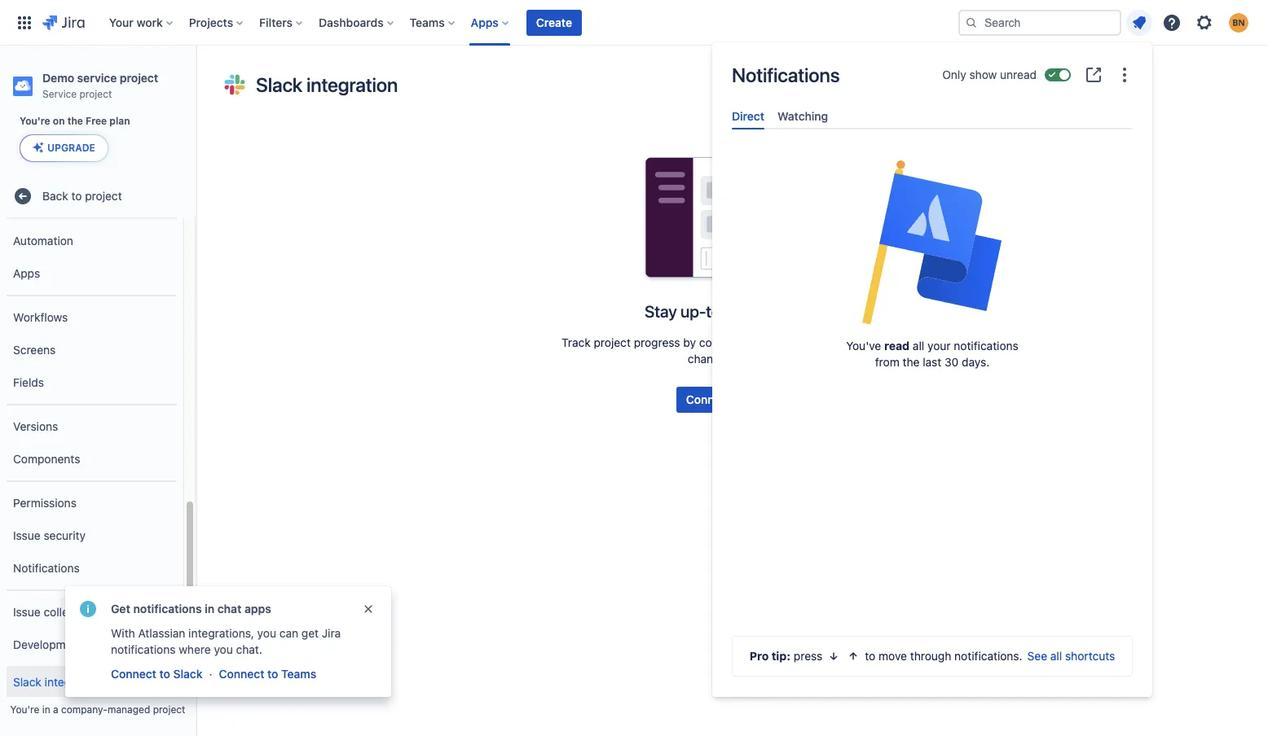 Task type: vqa. For each thing, say whether or not it's contained in the screenshot.
workflows
yes



Task type: describe. For each thing, give the bounding box(es) containing it.
to for connect to slack
[[159, 668, 170, 681]]

your profile and settings image
[[1229, 13, 1249, 32]]

on
[[53, 115, 65, 127]]

pro
[[750, 650, 769, 663]]

fields link
[[7, 367, 177, 400]]

group containing workflows
[[7, 295, 177, 404]]

slack integration
[[13, 675, 101, 689]]

dismiss image
[[362, 603, 375, 616]]

appswitcher icon image
[[15, 13, 34, 32]]

create
[[536, 15, 572, 29]]

service
[[77, 71, 117, 85]]

to for back to project
[[71, 189, 82, 203]]

projects
[[189, 15, 233, 29]]

permissions
[[13, 496, 77, 510]]

with atlassian integrations, you can get jira notifications where you chat.
[[111, 627, 341, 657]]

unread
[[1000, 68, 1037, 82]]

apps link
[[7, 258, 177, 290]]

all your notifications from the last 30 days.
[[875, 339, 1019, 369]]

can
[[279, 627, 298, 641]]

fields
[[13, 376, 44, 389]]

create button
[[526, 9, 582, 35]]

upgrade button
[[20, 135, 108, 162]]

30
[[945, 356, 959, 369]]

slack inside slack integration link
[[13, 675, 41, 689]]

security
[[44, 529, 86, 543]]

all inside button
[[1051, 650, 1062, 663]]

0 horizontal spatial notifications
[[13, 561, 80, 575]]

to move through notifications.
[[865, 650, 1023, 663]]

1 vertical spatial you
[[214, 643, 233, 657]]

days.
[[962, 356, 990, 369]]

read
[[884, 339, 910, 353]]

apps button
[[466, 9, 515, 35]]

project down service
[[79, 88, 112, 100]]

group containing automation
[[7, 0, 177, 295]]

connect to teams
[[219, 668, 316, 681]]

connect to teams button
[[217, 665, 318, 685]]

screens link
[[7, 334, 177, 367]]

tools
[[86, 638, 112, 652]]

automation link
[[7, 225, 177, 258]]

show
[[970, 68, 997, 82]]

sidebar navigation image
[[178, 65, 214, 98]]

issue security
[[13, 529, 86, 543]]

group containing issue collectors
[[7, 590, 177, 667]]

Search field
[[959, 9, 1122, 35]]

back to project
[[42, 189, 122, 203]]

apps for apps link
[[13, 266, 40, 280]]

demo service project service project
[[42, 71, 158, 100]]

development tools link
[[7, 629, 177, 662]]

direct
[[732, 109, 765, 123]]

connect to slack
[[111, 668, 203, 681]]

upgrade
[[47, 142, 95, 154]]

see
[[1028, 650, 1047, 663]]

automation
[[13, 234, 73, 248]]

demo
[[42, 71, 74, 85]]

dashboards
[[319, 15, 384, 29]]

components link
[[7, 444, 177, 476]]

filters button
[[254, 9, 309, 35]]

0 vertical spatial you
[[257, 627, 276, 641]]

issue for issue collectors
[[13, 605, 41, 619]]

more image
[[1115, 65, 1135, 85]]

search image
[[965, 16, 978, 29]]

you're in a company-managed project
[[10, 704, 185, 716]]

components
[[13, 452, 80, 466]]

watching
[[778, 109, 828, 123]]

project down connect to slack button
[[153, 704, 185, 716]]

get
[[111, 602, 130, 616]]

back
[[42, 189, 68, 203]]

development
[[13, 638, 83, 652]]

a
[[53, 704, 58, 716]]

only show unread
[[942, 68, 1037, 82]]

projects button
[[184, 9, 250, 35]]

teams inside button
[[281, 668, 316, 681]]

banner containing your work
[[0, 0, 1268, 46]]

shortcuts
[[1065, 650, 1115, 663]]

settings image
[[1195, 13, 1214, 32]]

to inside notifications dialog
[[865, 650, 876, 663]]

your
[[928, 339, 951, 353]]

free
[[86, 115, 107, 127]]

see all shortcuts
[[1028, 650, 1115, 663]]

notifications inside 'all your notifications from the last 30 days.'
[[954, 339, 1019, 353]]

notifications link
[[7, 553, 177, 585]]

versions link
[[7, 411, 177, 444]]

all inside 'all your notifications from the last 30 days.'
[[913, 339, 925, 353]]

connect for connect to teams
[[219, 668, 264, 681]]

open notifications in a new tab image
[[1084, 65, 1104, 85]]

notifications dialog
[[712, 42, 1153, 698]]

only
[[942, 68, 966, 82]]



Task type: locate. For each thing, give the bounding box(es) containing it.
0 vertical spatial all
[[913, 339, 925, 353]]

in left a
[[42, 704, 50, 716]]

arrow down image
[[828, 650, 841, 663]]

1 horizontal spatial you
[[257, 627, 276, 641]]

tab list inside notifications dialog
[[725, 103, 1140, 130]]

slack
[[173, 668, 203, 681], [13, 675, 41, 689]]

1 vertical spatial notifications
[[133, 602, 202, 616]]

notifications image
[[1130, 13, 1149, 32]]

all
[[913, 339, 925, 353], [1051, 650, 1062, 663]]

see all shortcuts button
[[1028, 649, 1115, 665]]

teams inside dropdown button
[[410, 15, 445, 29]]

development tools
[[13, 638, 112, 652]]

integrations,
[[188, 627, 254, 641]]

1 horizontal spatial notifications
[[732, 64, 840, 86]]

0 vertical spatial in
[[205, 602, 215, 616]]

to for connect to teams
[[267, 668, 278, 681]]

teams
[[410, 15, 445, 29], [281, 668, 316, 681]]

1 vertical spatial teams
[[281, 668, 316, 681]]

0 horizontal spatial the
[[67, 115, 83, 127]]

collectors
[[44, 605, 95, 619]]

you're left on
[[20, 115, 50, 127]]

issue up development
[[13, 605, 41, 619]]

apps inside apps link
[[13, 266, 40, 280]]

1 horizontal spatial all
[[1051, 650, 1062, 663]]

5 group from the top
[[7, 590, 177, 667]]

0 vertical spatial notifications
[[954, 339, 1019, 353]]

group containing versions
[[7, 404, 177, 481]]

to
[[71, 189, 82, 203], [865, 650, 876, 663], [159, 668, 170, 681], [267, 668, 278, 681]]

0 vertical spatial teams
[[410, 15, 445, 29]]

permissions link
[[7, 488, 177, 520]]

you're for you're on the free plan
[[20, 115, 50, 127]]

filters
[[259, 15, 293, 29]]

you're left a
[[10, 704, 39, 716]]

notifications
[[954, 339, 1019, 353], [133, 602, 202, 616], [111, 643, 176, 657]]

1 group from the top
[[7, 0, 177, 295]]

connect to slack button
[[109, 665, 204, 685]]

0 vertical spatial you're
[[20, 115, 50, 127]]

project up automation link at the left top
[[85, 189, 122, 203]]

2 group from the top
[[7, 295, 177, 404]]

chat
[[217, 602, 242, 616]]

1 horizontal spatial teams
[[410, 15, 445, 29]]

1 vertical spatial apps
[[13, 266, 40, 280]]

0 vertical spatial issue
[[13, 529, 41, 543]]

notifications.
[[955, 650, 1023, 663]]

help image
[[1162, 13, 1182, 32]]

press
[[794, 650, 823, 663]]

jira
[[322, 627, 341, 641]]

apps right the teams dropdown button
[[471, 15, 499, 29]]

get notifications in chat apps
[[111, 602, 271, 616]]

workflows
[[13, 310, 68, 324]]

apps down automation
[[13, 266, 40, 280]]

all right see
[[1051, 650, 1062, 663]]

0 horizontal spatial slack
[[13, 675, 41, 689]]

you're
[[20, 115, 50, 127], [10, 704, 39, 716]]

primary element
[[10, 0, 959, 45]]

issue security link
[[7, 520, 177, 553]]

slack integration link
[[7, 667, 177, 699]]

issue for issue security
[[13, 529, 41, 543]]

1 vertical spatial issue
[[13, 605, 41, 619]]

apps for apps dropdown button
[[471, 15, 499, 29]]

tip:
[[772, 650, 791, 663]]

group containing permissions
[[7, 481, 177, 590]]

banner
[[0, 0, 1268, 46]]

jira image
[[42, 13, 85, 32], [42, 13, 85, 32]]

connect up managed
[[111, 668, 156, 681]]

you left can
[[257, 627, 276, 641]]

tab list containing direct
[[725, 103, 1140, 130]]

1 horizontal spatial the
[[903, 356, 920, 369]]

2 vertical spatial notifications
[[111, 643, 176, 657]]

the right on
[[67, 115, 83, 127]]

plan
[[110, 115, 130, 127]]

move
[[879, 650, 907, 663]]

0 vertical spatial notifications
[[732, 64, 840, 86]]

0 vertical spatial the
[[67, 115, 83, 127]]

you've read
[[846, 339, 910, 353]]

connect for connect to slack
[[111, 668, 156, 681]]

in left chat
[[205, 602, 215, 616]]

screens
[[13, 343, 56, 357]]

from
[[875, 356, 900, 369]]

slack down 'where'
[[173, 668, 203, 681]]

slack down development
[[13, 675, 41, 689]]

apps inside apps dropdown button
[[471, 15, 499, 29]]

1 vertical spatial you're
[[10, 704, 39, 716]]

connect inside button
[[219, 668, 264, 681]]

project
[[120, 71, 158, 85], [79, 88, 112, 100], [85, 189, 122, 203], [153, 704, 185, 716]]

4 group from the top
[[7, 481, 177, 590]]

1 vertical spatial notifications
[[13, 561, 80, 575]]

notifications down "issue security"
[[13, 561, 80, 575]]

the inside 'all your notifications from the last 30 days.'
[[903, 356, 920, 369]]

2 connect from the left
[[219, 668, 264, 681]]

slack inside connect to slack button
[[173, 668, 203, 681]]

0 horizontal spatial in
[[42, 704, 50, 716]]

issue down permissions in the left bottom of the page
[[13, 529, 41, 543]]

3 group from the top
[[7, 404, 177, 481]]

0 vertical spatial apps
[[471, 15, 499, 29]]

teams left apps dropdown button
[[410, 15, 445, 29]]

your work
[[109, 15, 163, 29]]

arrow up image
[[847, 650, 860, 663]]

you're for you're in a company-managed project
[[10, 704, 39, 716]]

dashboards button
[[314, 9, 400, 35]]

1 vertical spatial the
[[903, 356, 920, 369]]

notifications up watching
[[732, 64, 840, 86]]

to inside button
[[267, 668, 278, 681]]

atlassian
[[138, 627, 185, 641]]

connect
[[111, 668, 156, 681], [219, 668, 264, 681]]

the left last
[[903, 356, 920, 369]]

0 horizontal spatial you
[[214, 643, 233, 657]]

to inside button
[[159, 668, 170, 681]]

1 horizontal spatial connect
[[219, 668, 264, 681]]

0 horizontal spatial teams
[[281, 668, 316, 681]]

1 connect from the left
[[111, 668, 156, 681]]

service
[[42, 88, 77, 100]]

with
[[111, 627, 135, 641]]

issue collectors link
[[7, 597, 177, 629]]

you're on the free plan
[[20, 115, 130, 127]]

pro tip: press
[[750, 650, 823, 663]]

1 issue from the top
[[13, 529, 41, 543]]

notifications down atlassian
[[111, 643, 176, 657]]

through
[[910, 650, 952, 663]]

last
[[923, 356, 942, 369]]

teams button
[[405, 9, 461, 35]]

chat.
[[236, 643, 262, 657]]

apps
[[471, 15, 499, 29], [13, 266, 40, 280]]

issue
[[13, 529, 41, 543], [13, 605, 41, 619]]

1 horizontal spatial apps
[[471, 15, 499, 29]]

1 horizontal spatial slack
[[173, 668, 203, 681]]

project right service
[[120, 71, 158, 85]]

you've
[[846, 339, 881, 353]]

notifications up days.
[[954, 339, 1019, 353]]

issue collectors
[[13, 605, 95, 619]]

you
[[257, 627, 276, 641], [214, 643, 233, 657]]

back to project link
[[7, 180, 189, 213]]

your work button
[[104, 9, 179, 35]]

info image
[[78, 600, 98, 619]]

company-
[[61, 704, 108, 716]]

work
[[136, 15, 163, 29]]

direct tab panel
[[725, 130, 1140, 144]]

integration
[[45, 675, 101, 689]]

notifications inside with atlassian integrations, you can get jira notifications where you chat.
[[111, 643, 176, 657]]

1 vertical spatial all
[[1051, 650, 1062, 663]]

1 vertical spatial in
[[42, 704, 50, 716]]

where
[[179, 643, 211, 657]]

issue inside 'link'
[[13, 605, 41, 619]]

1 horizontal spatial in
[[205, 602, 215, 616]]

notifications
[[732, 64, 840, 86], [13, 561, 80, 575]]

0 horizontal spatial apps
[[13, 266, 40, 280]]

all left your
[[913, 339, 925, 353]]

teams down can
[[281, 668, 316, 681]]

managed
[[108, 704, 150, 716]]

tab list
[[725, 103, 1140, 130]]

connect down 'chat.'
[[219, 668, 264, 681]]

notifications inside dialog
[[732, 64, 840, 86]]

workflows link
[[7, 302, 177, 334]]

versions
[[13, 420, 58, 433]]

2 issue from the top
[[13, 605, 41, 619]]

connect inside button
[[111, 668, 156, 681]]

notifications up atlassian
[[133, 602, 202, 616]]

your
[[109, 15, 134, 29]]

the
[[67, 115, 83, 127], [903, 356, 920, 369]]

you down "integrations,"
[[214, 643, 233, 657]]

in
[[205, 602, 215, 616], [42, 704, 50, 716]]

get
[[301, 627, 319, 641]]

0 horizontal spatial all
[[913, 339, 925, 353]]

0 horizontal spatial connect
[[111, 668, 156, 681]]

group
[[7, 0, 177, 295], [7, 295, 177, 404], [7, 404, 177, 481], [7, 481, 177, 590], [7, 590, 177, 667]]



